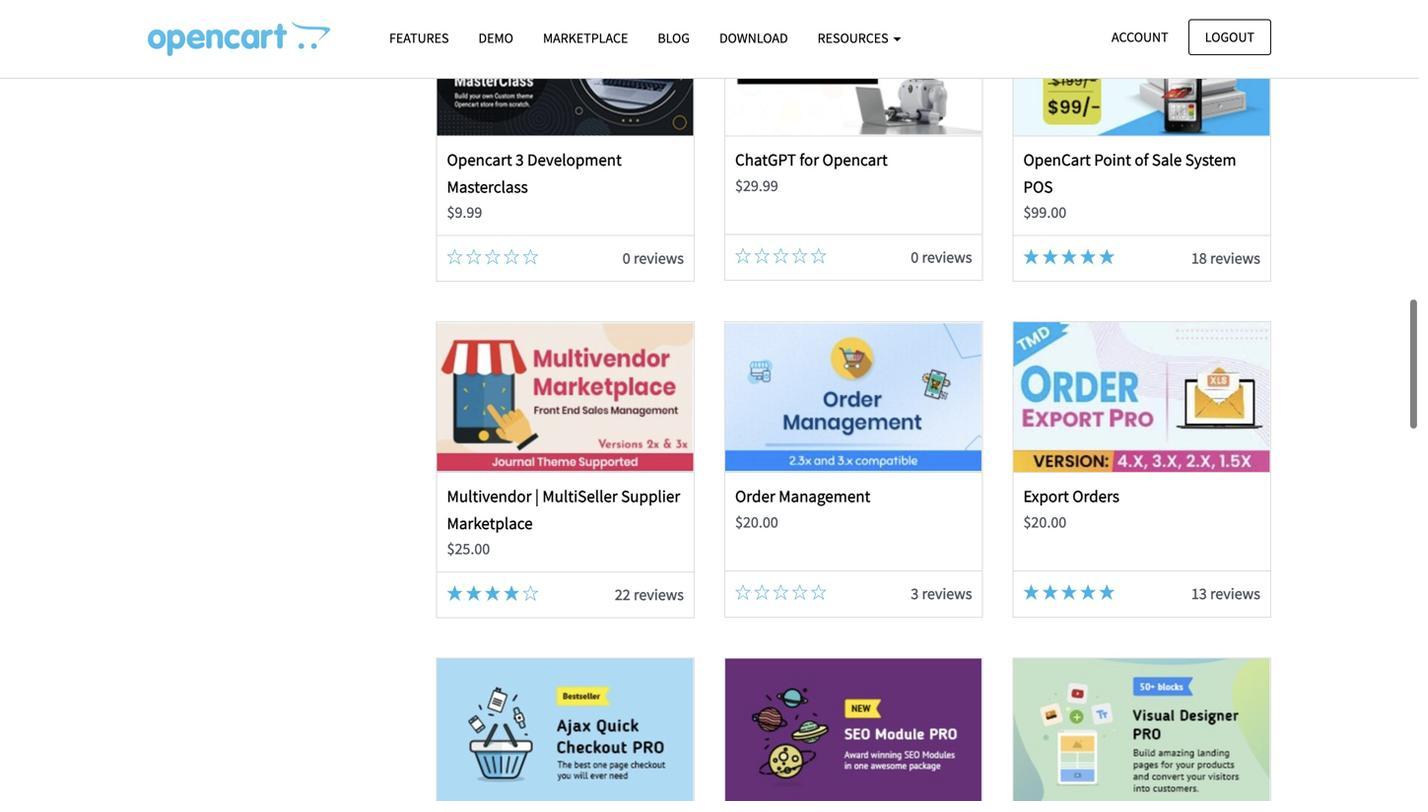 Task type: vqa. For each thing, say whether or not it's contained in the screenshot.


Task type: locate. For each thing, give the bounding box(es) containing it.
1 horizontal spatial 0
[[911, 248, 919, 267]]

$20.00 for export
[[1024, 512, 1067, 532]]

1 vertical spatial marketplace
[[447, 513, 533, 534]]

orders
[[1073, 486, 1120, 507]]

opencart point of sale system pos $99.00
[[1024, 149, 1237, 222]]

2 opencart from the left
[[823, 149, 888, 170]]

order
[[735, 486, 776, 507]]

opencart inside chatgpt for opencart $29.99
[[823, 149, 888, 170]]

1 horizontal spatial marketplace
[[543, 29, 628, 47]]

0 horizontal spatial $20.00
[[735, 512, 779, 532]]

opencart right for
[[823, 149, 888, 170]]

$20.00 down order
[[735, 512, 779, 532]]

1 vertical spatial 3
[[911, 584, 919, 604]]

0 for chatgpt for opencart
[[911, 248, 919, 267]]

reviews
[[922, 248, 972, 267], [634, 248, 684, 268], [1210, 248, 1261, 268], [922, 584, 972, 604], [1210, 584, 1261, 604], [634, 585, 684, 605]]

opencart up the masterclass
[[447, 149, 512, 170]]

0 horizontal spatial opencart
[[447, 149, 512, 170]]

chatgpt for opencart $29.99
[[735, 149, 888, 195]]

seo module pro - all in one seo extensions image
[[726, 659, 982, 801]]

0 horizontal spatial 0
[[623, 248, 631, 268]]

1 opencart from the left
[[447, 149, 512, 170]]

reviews for order management
[[922, 584, 972, 604]]

point
[[1094, 149, 1132, 170]]

marketplace
[[543, 29, 628, 47], [447, 513, 533, 534]]

$20.00 for order
[[735, 512, 779, 532]]

download link
[[705, 21, 803, 55]]

$99.00
[[1024, 203, 1067, 222]]

multiseller
[[543, 486, 618, 507]]

star light o image
[[735, 248, 751, 264], [754, 248, 770, 264], [773, 248, 789, 264], [447, 249, 463, 265], [466, 249, 482, 265], [485, 249, 501, 265], [754, 585, 770, 600], [773, 585, 789, 600], [792, 585, 808, 600], [811, 585, 827, 600]]

for
[[800, 149, 819, 170]]

0 horizontal spatial marketplace
[[447, 513, 533, 534]]

star light image
[[1062, 249, 1077, 265], [1043, 585, 1058, 600], [1062, 585, 1077, 600], [1099, 585, 1115, 600], [447, 586, 463, 601], [466, 586, 482, 601]]

18 reviews
[[1192, 248, 1261, 268]]

features link
[[375, 21, 464, 55]]

star light o image
[[792, 248, 808, 264], [811, 248, 827, 264], [504, 249, 520, 265], [523, 249, 539, 265], [735, 585, 751, 600], [523, 586, 539, 601]]

3 reviews
[[911, 584, 972, 604]]

0 reviews for opencart 3 development masterclass
[[623, 248, 684, 268]]

star light image
[[1024, 249, 1039, 265], [1043, 249, 1058, 265], [1080, 249, 1096, 265], [1099, 249, 1115, 265], [1024, 585, 1039, 600], [1080, 585, 1096, 600], [485, 586, 501, 601], [504, 586, 520, 601]]

0 horizontal spatial 0 reviews
[[623, 248, 684, 268]]

3 inside opencart 3 development masterclass $9.99
[[516, 149, 524, 170]]

opencart point of sale system pos link
[[1024, 149, 1237, 197]]

2 $20.00 from the left
[[1024, 512, 1067, 532]]

0 reviews
[[911, 248, 972, 267], [623, 248, 684, 268]]

multivendor | multiseller supplier marketplace $25.00
[[447, 486, 680, 559]]

0 vertical spatial marketplace
[[543, 29, 628, 47]]

0 vertical spatial 3
[[516, 149, 524, 170]]

chatgpt for opencart link
[[735, 149, 888, 170]]

3
[[516, 149, 524, 170], [911, 584, 919, 604]]

$20.00 inside order management $20.00
[[735, 512, 779, 532]]

chatgpt for opencart image
[[726, 0, 982, 136]]

account link
[[1095, 19, 1185, 55]]

1 horizontal spatial opencart
[[823, 149, 888, 170]]

1 horizontal spatial $20.00
[[1024, 512, 1067, 532]]

marketplace left blog
[[543, 29, 628, 47]]

multivendor
[[447, 486, 532, 507]]

$20.00
[[735, 512, 779, 532], [1024, 512, 1067, 532]]

opencart
[[447, 149, 512, 170], [823, 149, 888, 170]]

|
[[535, 486, 539, 507]]

opencart extensions image
[[148, 21, 330, 56]]

$20.00 inside export orders $20.00
[[1024, 512, 1067, 532]]

export orders $20.00
[[1024, 486, 1120, 532]]

sale
[[1152, 149, 1182, 170]]

1 $20.00 from the left
[[735, 512, 779, 532]]

0 horizontal spatial 3
[[516, 149, 524, 170]]

marketplace down multivendor
[[447, 513, 533, 534]]

download
[[720, 29, 788, 47]]

0
[[911, 248, 919, 267], [623, 248, 631, 268]]

1 horizontal spatial 0 reviews
[[911, 248, 972, 267]]

system
[[1186, 149, 1237, 170]]

$20.00 down export
[[1024, 512, 1067, 532]]

reviews for chatgpt for opencart
[[922, 248, 972, 267]]



Task type: describe. For each thing, give the bounding box(es) containing it.
export orders link
[[1024, 486, 1120, 507]]

multivendor | multiseller supplier marketplace image
[[437, 323, 694, 472]]

ajax quick checkout pro (one page checkout, fast.. image
[[437, 659, 694, 801]]

pos
[[1024, 176, 1053, 197]]

blog link
[[643, 21, 705, 55]]

opencart
[[1024, 149, 1091, 170]]

masterclass
[[447, 176, 528, 197]]

of
[[1135, 149, 1149, 170]]

supplier
[[621, 486, 680, 507]]

account
[[1112, 28, 1169, 46]]

0 reviews for chatgpt for opencart
[[911, 248, 972, 267]]

resources link
[[803, 21, 916, 55]]

opencart point of sale system pos image
[[1014, 0, 1270, 136]]

opencart 3 development masterclass image
[[437, 0, 694, 136]]

multivendor | multiseller supplier marketplace link
[[447, 486, 680, 534]]

$9.99
[[447, 203, 482, 222]]

reviews for export orders
[[1210, 584, 1261, 604]]

resources
[[818, 29, 892, 47]]

18
[[1192, 248, 1207, 268]]

reviews for multivendor | multiseller supplier marketplace
[[634, 585, 684, 605]]

logout
[[1205, 28, 1255, 46]]

22
[[615, 585, 631, 605]]

marketplace inside 'multivendor | multiseller supplier marketplace $25.00'
[[447, 513, 533, 534]]

22 reviews
[[615, 585, 684, 605]]

demo
[[479, 29, 514, 47]]

features
[[389, 29, 449, 47]]

export
[[1024, 486, 1069, 507]]

13 reviews
[[1192, 584, 1261, 604]]

13
[[1192, 584, 1207, 604]]

1 horizontal spatial 3
[[911, 584, 919, 604]]

opencart 3 development masterclass $9.99
[[447, 149, 622, 222]]

demo link
[[464, 21, 528, 55]]

order management $20.00
[[735, 486, 871, 532]]

opencart 3 development masterclass link
[[447, 149, 622, 197]]

opencart inside opencart 3 development masterclass $9.99
[[447, 149, 512, 170]]

$25.00
[[447, 539, 490, 559]]

visual designer pro  (the first page builder for.. image
[[1014, 659, 1270, 801]]

logout link
[[1189, 19, 1272, 55]]

development
[[527, 149, 622, 170]]

reviews for opencart 3 development masterclass
[[634, 248, 684, 268]]

order management image
[[726, 323, 982, 472]]

0 for opencart 3 development masterclass
[[623, 248, 631, 268]]

order management link
[[735, 486, 871, 507]]

blog
[[658, 29, 690, 47]]

marketplace link
[[528, 21, 643, 55]]

$29.99
[[735, 176, 779, 195]]

export orders image
[[1014, 323, 1270, 472]]

reviews for opencart point of sale system pos
[[1210, 248, 1261, 268]]

management
[[779, 486, 871, 507]]

chatgpt
[[735, 149, 796, 170]]



